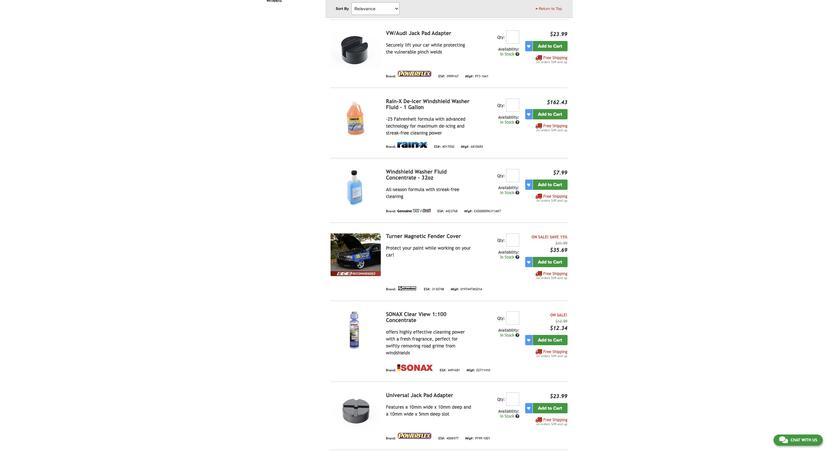 Task type: vqa. For each thing, say whether or not it's contained in the screenshot.
2nd 'Brand' from right
no



Task type: describe. For each thing, give the bounding box(es) containing it.
return to top
[[538, 6, 563, 11]]

with inside all-season formula with streak-free cleaning
[[426, 187, 435, 192]]

es#: 4017050
[[435, 145, 455, 149]]

return
[[539, 6, 551, 11]]

es#: for windshield washer fluid concentrate - 32oz
[[438, 209, 445, 213]]

return to top link
[[536, 6, 563, 12]]

add to cart button for universal jack pad adapter
[[533, 403, 568, 414]]

qty: for windshield washer fluid concentrate - 32oz
[[498, 174, 506, 178]]

32oz
[[422, 175, 434, 181]]

brand: for rain‑x
[[386, 145, 397, 149]]

4 $49 from the top
[[552, 276, 557, 280]]

es#: for turner magnetic fender cover
[[424, 287, 431, 291]]

pad for vw/audi
[[422, 30, 431, 36]]

in for universal jack pad adapter
[[501, 414, 504, 419]]

on for $12.34
[[551, 313, 556, 318]]

mfg#: exd000096311akt
[[465, 209, 502, 213]]

free for vw/audi jack pad adapter
[[544, 56, 552, 60]]

question circle image for $7.99
[[516, 191, 520, 195]]

4 free shipping on orders $49 and up from the top
[[537, 272, 568, 280]]

0 vertical spatial wide
[[424, 405, 433, 410]]

brand: for windshield
[[386, 209, 397, 213]]

free for windshield washer fluid concentrate - 32oz
[[544, 194, 552, 199]]

shipping for rain‑x de-icer windshield washer fluid - 1 gallon
[[553, 124, 568, 128]]

features
[[386, 405, 404, 410]]

in stock for sonax clear view 1:100 concentrate
[[501, 333, 516, 338]]

securely
[[386, 42, 404, 48]]

$35.69
[[551, 247, 568, 253]]

with inside offers highly effective cleaning power with a fresh fragrance, perfect for swiftly removing road grime from windshields
[[386, 337, 396, 342]]

5 add from the top
[[539, 338, 547, 343]]

cart for windshield washer fluid concentrate - 32oz
[[554, 182, 563, 188]]

fragrance,
[[413, 337, 434, 342]]

4 question circle image from the top
[[516, 334, 520, 338]]

2 horizontal spatial your
[[462, 246, 471, 251]]

icing
[[446, 123, 456, 129]]

2 schwaben - corporate logo image from the top
[[398, 287, 418, 291]]

powerflex - corporate logo image for universal
[[398, 433, 432, 440]]

caret up image
[[536, 7, 538, 11]]

0 horizontal spatial a
[[386, 412, 389, 417]]

add to wish list image for rain‑x de-icer windshield washer fluid - 1 gallon
[[528, 113, 531, 116]]

effective
[[414, 330, 432, 335]]

universal
[[386, 392, 409, 399]]

turner magnetic fender cover link
[[386, 233, 461, 240]]

for inside -25 fahrenheit formula with advanced technology for maximum de-icing and streak-free cleaning power
[[410, 123, 416, 129]]

in for rain‑x de-icer windshield washer fluid - 1 gallon
[[501, 120, 504, 125]]

orders for universal jack pad adapter
[[541, 423, 551, 426]]

4 add to cart from the top
[[539, 259, 563, 265]]

exd000096311akt
[[475, 209, 502, 213]]

chat with us
[[791, 438, 818, 443]]

1:100
[[433, 311, 447, 318]]

3130748
[[432, 287, 445, 291]]

to for add to cart button associated with universal jack pad adapter
[[548, 406, 553, 411]]

es#: 4491681
[[440, 369, 460, 372]]

concentrate inside windshield washer fluid concentrate - 32oz
[[386, 175, 417, 181]]

to for fifth add to cart button
[[548, 338, 553, 343]]

sonax - corporate logo image
[[398, 365, 434, 372]]

stock for windshield washer fluid concentrate - 32oz
[[505, 191, 515, 195]]

sort
[[336, 6, 344, 11]]

vw/audi jack pad adapter link
[[386, 30, 452, 36]]

in for vw/audi jack pad adapter
[[501, 52, 504, 57]]

$12.34
[[551, 325, 568, 332]]

ecs tuning recommends this product. image
[[331, 271, 381, 276]]

4 up from the top
[[564, 276, 568, 280]]

stock for vw/audi jack pad adapter
[[505, 52, 515, 57]]

advanced
[[446, 117, 466, 122]]

vw/audi jack pad adapter
[[386, 30, 452, 36]]

formula inside -25 fahrenheit formula with advanced technology for maximum de-icing and streak-free cleaning power
[[418, 117, 434, 122]]

adapter for universal jack pad adapter
[[434, 392, 454, 399]]

4 free from the top
[[544, 272, 552, 276]]

1 schwaben - corporate logo image from the top
[[398, 5, 418, 9]]

free shipping on orders $49 and up for universal jack pad adapter
[[537, 418, 568, 426]]

cover
[[447, 233, 461, 240]]

clear
[[404, 311, 417, 318]]

1661
[[482, 74, 489, 78]]

-25 fahrenheit formula with advanced technology for maximum de-icing and streak-free cleaning power
[[386, 117, 466, 136]]

view
[[419, 311, 431, 318]]

es#4491681 - 02711410 - sonax clear view 1:100 concentrate - offers highly effective cleaning power with a fresh fragrance, perfect for swiftly removing road grime from windshields - sonax - audi bmw volkswagen mercedes benz mini porsche image
[[331, 312, 381, 349]]

es#: for sonax clear view 1:100 concentrate
[[440, 369, 447, 372]]

removing
[[402, 344, 421, 349]]

brand: for vw/audi
[[386, 74, 397, 78]]

add to cart button for windshield washer fluid concentrate - 32oz
[[533, 180, 568, 190]]

from
[[446, 344, 456, 349]]

4 shipping from the top
[[553, 272, 568, 276]]

4491681
[[448, 369, 460, 372]]

and inside -25 fahrenheit formula with advanced technology for maximum de-icing and streak-free cleaning power
[[457, 123, 465, 129]]

es#: 4006977
[[439, 437, 459, 440]]

windshields
[[386, 350, 410, 356]]

1 brand: from the top
[[386, 6, 397, 10]]

1001
[[484, 437, 491, 440]]

- inside windshield washer fluid concentrate - 32oz
[[418, 175, 420, 181]]

turner
[[386, 233, 403, 240]]

up for vw/audi jack pad adapter
[[564, 60, 568, 64]]

windshield washer fluid concentrate - 32oz
[[386, 169, 447, 181]]

with inside chat with us link
[[802, 438, 812, 443]]

free for rain‑x de-icer windshield washer fluid - 1 gallon
[[544, 124, 552, 128]]

availability: for universal jack pad adapter
[[499, 409, 520, 414]]

technology
[[386, 123, 409, 129]]

pf3-
[[476, 74, 482, 78]]

vulnerable
[[395, 49, 417, 55]]

0 horizontal spatial your
[[403, 246, 412, 251]]

turner magnetic fender cover
[[386, 233, 461, 240]]

in for turner magnetic fender cover
[[501, 255, 504, 260]]

welds
[[431, 49, 442, 55]]

streak- inside -25 fahrenheit formula with advanced technology for maximum de-icing and streak-free cleaning power
[[386, 130, 401, 136]]

windshield inside windshield washer fluid concentrate - 32oz
[[386, 169, 414, 175]]

swiftly
[[386, 344, 400, 349]]

chat with us link
[[774, 435, 824, 446]]

$162.43
[[547, 99, 568, 106]]

$41.99
[[556, 241, 568, 246]]

shipping for windshield washer fluid concentrate - 32oz
[[553, 194, 568, 199]]

in stock for rain‑x de-icer windshield washer fluid - 1 gallon
[[501, 120, 516, 125]]

us
[[813, 438, 818, 443]]

magnetic
[[405, 233, 427, 240]]

4 cart from the top
[[554, 259, 563, 265]]

securely lift your car while protecting the vulnerable pinch welds
[[386, 42, 466, 55]]

in stock for universal jack pad adapter
[[501, 414, 516, 419]]

$23.99 for universal jack pad adapter
[[551, 393, 568, 400]]

- inside -25 fahrenheit formula with advanced technology for maximum de-icing and streak-free cleaning power
[[386, 117, 388, 122]]

grime
[[433, 344, 445, 349]]

to for add to cart button corresponding to windshield washer fluid concentrate - 32oz
[[548, 182, 553, 188]]

add to cart button for rain‑x de-icer windshield washer fluid - 1 gallon
[[533, 109, 568, 119]]

up for rain‑x de-icer windshield washer fluid - 1 gallon
[[564, 128, 568, 132]]

to inside "link"
[[552, 6, 555, 11]]

add to cart for windshield washer fluid concentrate - 32oz
[[539, 182, 563, 188]]

sale! for $12.34
[[558, 313, 568, 318]]

5 orders from the top
[[541, 354, 551, 358]]

es#4006977 - pf99-1001 - universal jack pad adapter - features a 10mm wide x 10mm deep and a 10mm wide x 5mm deep slot - powerflex - audi bmw volkswagen mercedes benz mini porsche image
[[331, 393, 381, 431]]

add for windshield washer fluid concentrate - 32oz
[[539, 182, 547, 188]]

mfg#: for windshield washer fluid concentrate - 32oz
[[465, 209, 473, 213]]

es#: for vw/audi jack pad adapter
[[439, 74, 446, 78]]

rain‑x de-icer windshield washer fluid - 1 gallon
[[386, 98, 470, 111]]

offers
[[386, 330, 399, 335]]

5 $49 from the top
[[552, 354, 557, 358]]

stock for universal jack pad adapter
[[505, 414, 515, 419]]

sonax
[[386, 311, 403, 318]]

stock for rain‑x de-icer windshield washer fluid - 1 gallon
[[505, 120, 515, 125]]

mfg#: for vw/audi jack pad adapter
[[466, 74, 474, 78]]

add to cart for rain‑x de-icer windshield washer fluid - 1 gallon
[[539, 112, 563, 117]]

road
[[422, 344, 431, 349]]

with inside -25 fahrenheit formula with advanced technology for maximum de-icing and streak-free cleaning power
[[436, 117, 445, 122]]

orders for vw/audi jack pad adapter
[[541, 60, 551, 64]]

qty: for rain‑x de-icer windshield washer fluid - 1 gallon
[[498, 103, 506, 108]]

mfg#: 019744tms01a
[[451, 287, 483, 291]]

by
[[345, 6, 349, 11]]

4017050
[[443, 145, 455, 149]]

shipping for universal jack pad adapter
[[553, 418, 568, 423]]

highly
[[400, 330, 412, 335]]

4 add from the top
[[539, 259, 547, 265]]

universal jack pad adapter
[[386, 392, 454, 399]]

slot
[[442, 412, 450, 417]]

fluid inside windshield washer fluid concentrate - 32oz
[[435, 169, 447, 175]]

15%
[[561, 235, 568, 240]]

maximum
[[418, 123, 438, 129]]

question circle image for on sale!                         save 15%
[[516, 255, 520, 259]]

on sale! $12.99 $12.34
[[551, 313, 568, 332]]

protect your paint while working on your car!
[[386, 246, 471, 258]]

$23.99 for vw/audi jack pad adapter
[[551, 31, 568, 37]]

68106rx
[[471, 145, 484, 149]]

season
[[394, 187, 407, 192]]

2 horizontal spatial a
[[406, 405, 408, 410]]

jack for vw/audi
[[409, 30, 420, 36]]

genuine volkswagen audi - corporate logo image
[[398, 209, 431, 212]]

es#: 3130748
[[424, 287, 445, 291]]

in for windshield washer fluid concentrate - 32oz
[[501, 191, 504, 195]]

0 horizontal spatial x
[[415, 412, 418, 417]]

vw/audi
[[386, 30, 408, 36]]

car!
[[386, 253, 395, 258]]

sonax clear view 1:100 concentrate
[[386, 311, 447, 324]]

pinch
[[418, 49, 429, 55]]

4 add to wish list image from the top
[[528, 261, 531, 264]]

es#4017050 - 68106rx - rainx de-icer windshield washer fluid - 1 gallon - -25 fahrenheit formula with advanced technology for maximum de-icing and streak-free cleaning power - rain-x - audi bmw volkswagen mercedes benz mini porsche image
[[331, 99, 381, 136]]

- inside rain‑x de-icer windshield washer fluid - 1 gallon
[[400, 104, 402, 111]]

chat
[[791, 438, 801, 443]]

sonax clear view 1:100 concentrate link
[[386, 311, 447, 324]]



Task type: locate. For each thing, give the bounding box(es) containing it.
2 $23.99 from the top
[[551, 393, 568, 400]]

on sale!                         save 15% $41.99 $35.69
[[532, 235, 568, 253]]

streak- down technology
[[386, 130, 401, 136]]

for up from
[[452, 337, 458, 342]]

$49 for rain‑x de-icer windshield washer fluid - 1 gallon
[[552, 128, 557, 132]]

1 vertical spatial a
[[406, 405, 408, 410]]

de-
[[439, 123, 446, 129]]

1 vertical spatial pad
[[424, 392, 433, 399]]

icer
[[412, 98, 422, 105]]

es#3999167 - pf3-1661 - vw/audi jack pad adapter - securely lift your car while protecting the vulnerable pinch welds - powerflex - audi volkswagen porsche image
[[331, 30, 381, 68]]

-
[[400, 104, 402, 111], [386, 117, 388, 122], [418, 175, 420, 181]]

0 vertical spatial -
[[400, 104, 402, 111]]

add to cart for universal jack pad adapter
[[539, 406, 563, 411]]

shipping
[[553, 56, 568, 60], [553, 124, 568, 128], [553, 194, 568, 199], [553, 272, 568, 276], [553, 350, 568, 354], [553, 418, 568, 423]]

a right "features" at the left of page
[[406, 405, 408, 410]]

fluid right the 32oz
[[435, 169, 447, 175]]

0 horizontal spatial sale!
[[539, 235, 549, 240]]

on up $12.99
[[551, 313, 556, 318]]

1 horizontal spatial sale!
[[558, 313, 568, 318]]

1 vertical spatial formula
[[409, 187, 425, 192]]

1 free shipping on orders $49 and up from the top
[[537, 56, 568, 64]]

0 vertical spatial washer
[[452, 98, 470, 105]]

1 vertical spatial wide
[[404, 412, 414, 417]]

2 add to cart button from the top
[[533, 109, 568, 119]]

5 cart from the top
[[554, 338, 563, 343]]

6 add to cart from the top
[[539, 406, 563, 411]]

0 horizontal spatial deep
[[431, 412, 441, 417]]

2 add from the top
[[539, 112, 547, 117]]

in for sonax clear view 1:100 concentrate
[[501, 333, 504, 338]]

x down universal jack pad adapter link
[[435, 405, 437, 410]]

3 in stock from the top
[[501, 191, 516, 195]]

up for windshield washer fluid concentrate - 32oz
[[564, 199, 568, 203]]

add
[[539, 43, 547, 49], [539, 112, 547, 117], [539, 182, 547, 188], [539, 259, 547, 265], [539, 338, 547, 343], [539, 406, 547, 411]]

es#: left 3130748
[[424, 287, 431, 291]]

1 $49 from the top
[[552, 60, 557, 64]]

concentrate up season
[[386, 175, 417, 181]]

fluid
[[386, 104, 399, 111], [435, 169, 447, 175]]

washer inside rain‑x de-icer windshield washer fluid - 1 gallon
[[452, 98, 470, 105]]

cart for vw/audi jack pad adapter
[[554, 43, 563, 49]]

your right lift
[[413, 42, 422, 48]]

mfg#: for sonax clear view 1:100 concentrate
[[467, 369, 476, 372]]

5 free from the top
[[544, 350, 552, 354]]

on inside on sale! $12.99 $12.34
[[551, 313, 556, 318]]

your inside securely lift your car while protecting the vulnerable pinch welds
[[413, 42, 422, 48]]

deep
[[452, 405, 463, 410], [431, 412, 441, 417]]

availability: for sonax clear view 1:100 concentrate
[[499, 328, 520, 333]]

sale! inside on sale! $12.99 $12.34
[[558, 313, 568, 318]]

1 vertical spatial x
[[415, 412, 418, 417]]

mfg#: 02711410
[[467, 369, 491, 372]]

with
[[436, 117, 445, 122], [426, 187, 435, 192], [386, 337, 396, 342], [802, 438, 812, 443]]

fahrenheit
[[394, 117, 417, 122]]

1 powerflex - corporate logo image from the top
[[398, 71, 432, 77]]

1 vertical spatial for
[[452, 337, 458, 342]]

es#:
[[439, 74, 446, 78], [435, 145, 441, 149], [438, 209, 445, 213], [424, 287, 431, 291], [440, 369, 447, 372], [439, 437, 446, 440]]

streak- inside all-season formula with streak-free cleaning
[[437, 187, 451, 192]]

0 vertical spatial free
[[401, 130, 409, 136]]

1 horizontal spatial streak-
[[437, 187, 451, 192]]

windshield right icer
[[423, 98, 450, 105]]

in stock for vw/audi jack pad adapter
[[501, 52, 516, 57]]

orders
[[541, 60, 551, 64], [541, 128, 551, 132], [541, 199, 551, 203], [541, 276, 551, 280], [541, 354, 551, 358], [541, 423, 551, 426]]

a inside offers highly effective cleaning power with a fresh fragrance, perfect for swiftly removing road grime from windshields
[[397, 337, 399, 342]]

your right working
[[462, 246, 471, 251]]

pad up car
[[422, 30, 431, 36]]

free for universal jack pad adapter
[[544, 418, 552, 423]]

1 horizontal spatial for
[[452, 337, 458, 342]]

car
[[423, 42, 430, 48]]

to
[[552, 6, 555, 11], [548, 43, 553, 49], [548, 112, 553, 117], [548, 182, 553, 188], [548, 259, 553, 265], [548, 338, 553, 343], [548, 406, 553, 411]]

while right paint
[[426, 246, 437, 251]]

1 vertical spatial free
[[451, 187, 460, 192]]

1 horizontal spatial washer
[[452, 98, 470, 105]]

6 up from the top
[[564, 423, 568, 426]]

while up welds
[[431, 42, 443, 48]]

1 question circle image from the top
[[516, 52, 520, 56]]

x left 5mm
[[415, 412, 418, 417]]

0 horizontal spatial fluid
[[386, 104, 399, 111]]

1 qty: from the top
[[498, 35, 506, 40]]

es#: 4423768
[[438, 209, 458, 213]]

0 horizontal spatial on
[[532, 235, 538, 240]]

adapter up slot
[[434, 392, 454, 399]]

0 horizontal spatial wide
[[404, 412, 414, 417]]

4 orders from the top
[[541, 276, 551, 280]]

es#: for rain‑x de-icer windshield washer fluid - 1 gallon
[[435, 145, 441, 149]]

with left us at the bottom of page
[[802, 438, 812, 443]]

qty: for universal jack pad adapter
[[498, 397, 506, 402]]

stock for sonax clear view 1:100 concentrate
[[505, 333, 515, 338]]

1 vertical spatial -
[[386, 117, 388, 122]]

and inside features a 10mm wide x 10mm deep and a 10mm wide x 5mm deep slot
[[464, 405, 472, 410]]

availability: for vw/audi jack pad adapter
[[499, 47, 520, 52]]

free
[[401, 130, 409, 136], [451, 187, 460, 192]]

es#: left 4006977
[[439, 437, 446, 440]]

sale! inside the on sale!                         save 15% $41.99 $35.69
[[539, 235, 549, 240]]

rain-x - corporate logo image
[[398, 142, 428, 148]]

0 vertical spatial power
[[430, 130, 442, 136]]

1 horizontal spatial -
[[400, 104, 402, 111]]

1 concentrate from the top
[[386, 175, 417, 181]]

rain‑x de-icer windshield washer fluid - 1 gallon link
[[386, 98, 470, 111]]

orders for rain‑x de-icer windshield washer fluid - 1 gallon
[[541, 128, 551, 132]]

1 vertical spatial deep
[[431, 412, 441, 417]]

1
[[404, 104, 407, 111]]

0 horizontal spatial for
[[410, 123, 416, 129]]

2 availability: from the top
[[499, 115, 520, 120]]

es#3130748 - 019744tms01a - turner magnetic fender cover - protect your paint while working on your car! - schwaben - audi bmw volkswagen mercedes benz mini porsche image
[[331, 234, 381, 271]]

1 add to cart button from the top
[[533, 41, 568, 51]]

2 in stock from the top
[[501, 120, 516, 125]]

1 $23.99 from the top
[[551, 31, 568, 37]]

3 cart from the top
[[554, 182, 563, 188]]

5 availability: from the top
[[499, 328, 520, 333]]

es#: 3999167
[[439, 74, 459, 78]]

2 $49 from the top
[[552, 128, 557, 132]]

brand: for turner
[[386, 287, 397, 291]]

universal jack pad adapter link
[[386, 392, 454, 399]]

6 orders from the top
[[541, 423, 551, 426]]

while inside securely lift your car while protecting the vulnerable pinch welds
[[431, 42, 443, 48]]

on for $35.69
[[532, 235, 538, 240]]

3 add to wish list image from the top
[[528, 183, 531, 186]]

perfect
[[436, 337, 451, 342]]

6 add from the top
[[539, 406, 547, 411]]

with down the 32oz
[[426, 187, 435, 192]]

0 vertical spatial streak-
[[386, 130, 401, 136]]

1 shipping from the top
[[553, 56, 568, 60]]

2 horizontal spatial cleaning
[[434, 330, 451, 335]]

in
[[501, 52, 504, 57], [501, 120, 504, 125], [501, 191, 504, 195], [501, 255, 504, 260], [501, 333, 504, 338], [501, 414, 504, 419]]

3 up from the top
[[564, 199, 568, 203]]

2 vertical spatial -
[[418, 175, 420, 181]]

1 horizontal spatial free
[[451, 187, 460, 192]]

free shipping on orders $49 and up for windshield washer fluid concentrate - 32oz
[[537, 194, 568, 203]]

0 vertical spatial pad
[[422, 30, 431, 36]]

6 in stock from the top
[[501, 414, 516, 419]]

the
[[386, 49, 393, 55]]

6 $49 from the top
[[552, 423, 557, 426]]

1 stock from the top
[[505, 52, 515, 57]]

sort by
[[336, 6, 349, 11]]

5 up from the top
[[564, 354, 568, 358]]

0 vertical spatial sale!
[[539, 235, 549, 240]]

washer inside windshield washer fluid concentrate - 32oz
[[415, 169, 433, 175]]

3 free from the top
[[544, 194, 552, 199]]

deep up 4006977
[[452, 405, 463, 410]]

0 vertical spatial on
[[532, 235, 538, 240]]

on inside protect your paint while working on your car!
[[456, 246, 461, 251]]

add to wish list image
[[528, 45, 531, 48], [528, 113, 531, 116], [528, 183, 531, 186], [528, 261, 531, 264], [528, 339, 531, 342], [528, 407, 531, 410]]

powerflex - corporate logo image for vw/audi
[[398, 71, 432, 77]]

power inside offers highly effective cleaning power with a fresh fragrance, perfect for swiftly removing road grime from windshields
[[452, 330, 465, 335]]

for
[[410, 123, 416, 129], [452, 337, 458, 342]]

to for add to cart button associated with rain‑x de-icer windshield washer fluid - 1 gallon
[[548, 112, 553, 117]]

add for universal jack pad adapter
[[539, 406, 547, 411]]

1 horizontal spatial on
[[551, 313, 556, 318]]

power inside -25 fahrenheit formula with advanced technology for maximum de-icing and streak-free cleaning power
[[430, 130, 442, 136]]

2 cart from the top
[[554, 112, 563, 117]]

shipping for vw/audi jack pad adapter
[[553, 56, 568, 60]]

2 brand: from the top
[[386, 74, 397, 78]]

1 vertical spatial streak-
[[437, 187, 451, 192]]

2 question circle image from the top
[[516, 415, 520, 419]]

a down "features" at the left of page
[[386, 412, 389, 417]]

4 add to cart button from the top
[[533, 257, 568, 267]]

formula up maximum
[[418, 117, 434, 122]]

6 availability: from the top
[[499, 409, 520, 414]]

add to cart
[[539, 43, 563, 49], [539, 112, 563, 117], [539, 182, 563, 188], [539, 259, 563, 265], [539, 338, 563, 343], [539, 406, 563, 411]]

1 vertical spatial washer
[[415, 169, 433, 175]]

add for rain‑x de-icer windshield washer fluid - 1 gallon
[[539, 112, 547, 117]]

0 vertical spatial cleaning
[[411, 130, 428, 136]]

1 vertical spatial fluid
[[435, 169, 447, 175]]

mfg#: pf99-1001
[[466, 437, 491, 440]]

powerflex - corporate logo image down pinch
[[398, 71, 432, 77]]

concentrate up highly
[[386, 317, 417, 324]]

0 vertical spatial a
[[397, 337, 399, 342]]

cleaning inside all-season formula with streak-free cleaning
[[386, 194, 404, 199]]

3999167
[[447, 74, 459, 78]]

1 in from the top
[[501, 52, 504, 57]]

2 qty: from the top
[[498, 103, 506, 108]]

3 qty: from the top
[[498, 174, 506, 178]]

2 powerflex - corporate logo image from the top
[[398, 433, 432, 440]]

6 shipping from the top
[[553, 418, 568, 423]]

0 vertical spatial jack
[[409, 30, 420, 36]]

concentrate inside sonax clear view 1:100 concentrate
[[386, 317, 417, 324]]

3 stock from the top
[[505, 191, 515, 195]]

5 add to wish list image from the top
[[528, 339, 531, 342]]

5 add to cart from the top
[[539, 338, 563, 343]]

add for vw/audi jack pad adapter
[[539, 43, 547, 49]]

brand: down 'all-'
[[386, 209, 397, 213]]

es#: left 3999167
[[439, 74, 446, 78]]

availability: for turner magnetic fender cover
[[499, 250, 520, 255]]

0 vertical spatial question circle image
[[516, 255, 520, 259]]

1 horizontal spatial power
[[452, 330, 465, 335]]

0 vertical spatial concentrate
[[386, 175, 417, 181]]

1 horizontal spatial windshield
[[423, 98, 450, 105]]

2 vertical spatial a
[[386, 412, 389, 417]]

windshield inside rain‑x de-icer windshield washer fluid - 1 gallon
[[423, 98, 450, 105]]

4 qty: from the top
[[498, 238, 506, 243]]

free down technology
[[401, 130, 409, 136]]

fender
[[428, 233, 446, 240]]

power down de-
[[430, 130, 442, 136]]

1 vertical spatial sale!
[[558, 313, 568, 318]]

2 add to cart from the top
[[539, 112, 563, 117]]

mfg#: left 019744tms01a
[[451, 287, 460, 291]]

$12.99
[[556, 319, 568, 324]]

0 vertical spatial deep
[[452, 405, 463, 410]]

0 vertical spatial for
[[410, 123, 416, 129]]

1 vertical spatial adapter
[[434, 392, 454, 399]]

3 orders from the top
[[541, 199, 551, 203]]

0 vertical spatial formula
[[418, 117, 434, 122]]

add to cart button
[[533, 41, 568, 51], [533, 109, 568, 119], [533, 180, 568, 190], [533, 257, 568, 267], [533, 335, 568, 345], [533, 403, 568, 414]]

cleaning inside -25 fahrenheit formula with advanced technology for maximum de-icing and streak-free cleaning power
[[411, 130, 428, 136]]

$49 for universal jack pad adapter
[[552, 423, 557, 426]]

cart for rain‑x de-icer windshield washer fluid - 1 gallon
[[554, 112, 563, 117]]

2 free shipping on orders $49 and up from the top
[[537, 124, 568, 132]]

0 vertical spatial adapter
[[432, 30, 452, 36]]

add to cart button for vw/audi jack pad adapter
[[533, 41, 568, 51]]

sale! left the save
[[539, 235, 549, 240]]

your
[[413, 42, 422, 48], [403, 246, 412, 251], [462, 246, 471, 251]]

1 vertical spatial power
[[452, 330, 465, 335]]

6 qty: from the top
[[498, 397, 506, 402]]

qty: for sonax clear view 1:100 concentrate
[[498, 316, 506, 321]]

2 vertical spatial cleaning
[[434, 330, 451, 335]]

add to wish list image for universal jack pad adapter
[[528, 407, 531, 410]]

powerflex - corporate logo image
[[398, 71, 432, 77], [398, 433, 432, 440]]

cleaning inside offers highly effective cleaning power with a fresh fragrance, perfect for swiftly removing road grime from windshields
[[434, 330, 451, 335]]

a left fresh
[[397, 337, 399, 342]]

1 add to cart from the top
[[539, 43, 563, 49]]

brand: for universal
[[386, 437, 397, 440]]

add to wish list image for vw/audi jack pad adapter
[[528, 45, 531, 48]]

schwaben - corporate logo image
[[398, 5, 418, 9], [398, 287, 418, 291]]

1 add from the top
[[539, 43, 547, 49]]

jack
[[409, 30, 420, 36], [411, 392, 422, 399]]

windshield up season
[[386, 169, 414, 175]]

4 in stock from the top
[[501, 255, 516, 260]]

protect
[[386, 246, 402, 251]]

jack up lift
[[409, 30, 420, 36]]

10mm up 5mm
[[410, 405, 422, 410]]

cleaning up perfect
[[434, 330, 451, 335]]

on left the save
[[532, 235, 538, 240]]

formula down windshield washer fluid concentrate - 32oz
[[409, 187, 425, 192]]

5 in from the top
[[501, 333, 504, 338]]

add to cart for vw/audi jack pad adapter
[[539, 43, 563, 49]]

1 horizontal spatial fluid
[[435, 169, 447, 175]]

lift
[[405, 42, 412, 48]]

add to wish list image for windshield washer fluid concentrate - 32oz
[[528, 183, 531, 186]]

es#: left 4491681
[[440, 369, 447, 372]]

1 vertical spatial on
[[551, 313, 556, 318]]

$7.99
[[554, 170, 568, 176]]

2 orders from the top
[[541, 128, 551, 132]]

on
[[537, 60, 540, 64], [537, 128, 540, 132], [537, 199, 540, 203], [456, 246, 461, 251], [537, 276, 540, 280], [537, 354, 540, 358], [537, 423, 540, 426]]

sale! up $12.99
[[558, 313, 568, 318]]

1 vertical spatial concentrate
[[386, 317, 417, 324]]

0 horizontal spatial cleaning
[[386, 194, 404, 199]]

02711410
[[477, 369, 491, 372]]

5 qty: from the top
[[498, 316, 506, 321]]

- left the 32oz
[[418, 175, 420, 181]]

1 add to wish list image from the top
[[528, 45, 531, 48]]

offers highly effective cleaning power with a fresh fragrance, perfect for swiftly removing road grime from windshields
[[386, 330, 465, 356]]

7 brand: from the top
[[386, 437, 397, 440]]

brand: down "features" at the left of page
[[386, 437, 397, 440]]

availability: for windshield washer fluid concentrate - 32oz
[[499, 186, 520, 190]]

brand: down windshields
[[386, 369, 397, 372]]

pad for universal
[[424, 392, 433, 399]]

0 horizontal spatial -
[[386, 117, 388, 122]]

5 free shipping on orders $49 and up from the top
[[537, 350, 568, 358]]

5 add to cart button from the top
[[533, 335, 568, 345]]

1 vertical spatial jack
[[411, 392, 422, 399]]

0 vertical spatial x
[[435, 405, 437, 410]]

streak- up es#: 4423768
[[437, 187, 451, 192]]

in stock for windshield washer fluid concentrate - 32oz
[[501, 191, 516, 195]]

question circle image
[[516, 255, 520, 259], [516, 415, 520, 419]]

paint
[[413, 246, 424, 251]]

$49 for vw/audi jack pad adapter
[[552, 60, 557, 64]]

concentrate
[[386, 175, 417, 181], [386, 317, 417, 324]]

0 horizontal spatial free
[[401, 130, 409, 136]]

1 horizontal spatial your
[[413, 42, 422, 48]]

free shipping on orders $49 and up for rain‑x de-icer windshield washer fluid - 1 gallon
[[537, 124, 568, 132]]

mfg#: 68106rx
[[461, 145, 484, 149]]

qty: for turner magnetic fender cover
[[498, 238, 506, 243]]

3 add to cart from the top
[[539, 182, 563, 188]]

4423768
[[446, 209, 458, 213]]

es#: for universal jack pad adapter
[[439, 437, 446, 440]]

powerflex - corporate logo image down 5mm
[[398, 433, 432, 440]]

brand: up vw/audi
[[386, 6, 397, 10]]

adapter up protecting
[[432, 30, 452, 36]]

2 add to wish list image from the top
[[528, 113, 531, 116]]

- left 1
[[400, 104, 402, 111]]

on
[[532, 235, 538, 240], [551, 313, 556, 318]]

availability: for rain‑x de-icer windshield washer fluid - 1 gallon
[[499, 115, 520, 120]]

5mm
[[419, 412, 429, 417]]

1 horizontal spatial wide
[[424, 405, 433, 410]]

jack right universal at the left bottom
[[411, 392, 422, 399]]

0 horizontal spatial 10mm
[[390, 412, 403, 417]]

washer up advanced
[[452, 98, 470, 105]]

1 vertical spatial $23.99
[[551, 393, 568, 400]]

to for add to cart button corresponding to vw/audi jack pad adapter
[[548, 43, 553, 49]]

protecting
[[444, 42, 466, 48]]

question circle image
[[516, 52, 520, 56], [516, 120, 520, 124], [516, 191, 520, 195], [516, 334, 520, 338]]

sale! for $35.69
[[539, 235, 549, 240]]

6 cart from the top
[[554, 406, 563, 411]]

formula inside all-season formula with streak-free cleaning
[[409, 187, 425, 192]]

1 vertical spatial powerflex - corporate logo image
[[398, 433, 432, 440]]

jack for universal
[[411, 392, 422, 399]]

while
[[431, 42, 443, 48], [426, 246, 437, 251]]

to for 3rd add to cart button from the bottom
[[548, 259, 553, 265]]

10mm down "features" at the left of page
[[390, 412, 403, 417]]

1 horizontal spatial a
[[397, 337, 399, 342]]

0 vertical spatial schwaben - corporate logo image
[[398, 5, 418, 9]]

brand: up sonax
[[386, 287, 397, 291]]

free
[[544, 56, 552, 60], [544, 124, 552, 128], [544, 194, 552, 199], [544, 272, 552, 276], [544, 350, 552, 354], [544, 418, 552, 423]]

working
[[438, 246, 454, 251]]

power up from
[[452, 330, 465, 335]]

5 stock from the top
[[505, 333, 515, 338]]

6 free shipping on orders $49 and up from the top
[[537, 418, 568, 426]]

6 brand: from the top
[[386, 369, 397, 372]]

3 in from the top
[[501, 191, 504, 195]]

0 horizontal spatial streak-
[[386, 130, 401, 136]]

cleaning down maximum
[[411, 130, 428, 136]]

mfg#: for rain‑x de-icer windshield washer fluid - 1 gallon
[[461, 145, 470, 149]]

formula
[[418, 117, 434, 122], [409, 187, 425, 192]]

schwaben - corporate logo image up clear
[[398, 287, 418, 291]]

5 shipping from the top
[[553, 350, 568, 354]]

1 horizontal spatial deep
[[452, 405, 463, 410]]

6 stock from the top
[[505, 414, 515, 419]]

019744tms01a
[[461, 287, 483, 291]]

question circle image for $23.99
[[516, 415, 520, 419]]

4006977
[[447, 437, 459, 440]]

6 add to wish list image from the top
[[528, 407, 531, 410]]

for down fahrenheit at top
[[410, 123, 416, 129]]

up for universal jack pad adapter
[[564, 423, 568, 426]]

1 horizontal spatial 10mm
[[410, 405, 422, 410]]

None number field
[[507, 30, 520, 44], [507, 99, 520, 112], [507, 169, 520, 182], [507, 234, 520, 247], [507, 312, 520, 325], [507, 393, 520, 406], [507, 30, 520, 44], [507, 99, 520, 112], [507, 169, 520, 182], [507, 234, 520, 247], [507, 312, 520, 325], [507, 393, 520, 406]]

free up 4423768
[[451, 187, 460, 192]]

3 free shipping on orders $49 and up from the top
[[537, 194, 568, 203]]

6 free from the top
[[544, 418, 552, 423]]

es#: left 4017050
[[435, 145, 441, 149]]

1 horizontal spatial cleaning
[[411, 130, 428, 136]]

question circle image for $162.43
[[516, 120, 520, 124]]

mfg#:
[[466, 74, 474, 78], [461, 145, 470, 149], [465, 209, 473, 213], [451, 287, 460, 291], [467, 369, 476, 372], [466, 437, 474, 440]]

in stock
[[501, 52, 516, 57], [501, 120, 516, 125], [501, 191, 516, 195], [501, 255, 516, 260], [501, 333, 516, 338], [501, 414, 516, 419]]

5 brand: from the top
[[386, 287, 397, 291]]

3 question circle image from the top
[[516, 191, 520, 195]]

1 vertical spatial windshield
[[386, 169, 414, 175]]

free inside -25 fahrenheit formula with advanced technology for maximum de-icing and streak-free cleaning power
[[401, 130, 409, 136]]

3 add from the top
[[539, 182, 547, 188]]

6 in from the top
[[501, 414, 504, 419]]

0 vertical spatial $23.99
[[551, 31, 568, 37]]

es#4423768 - exd000096311akt - windshield washer fluid concentrate - 32oz - all-season formula with streak-free cleaning - genuine volkswagen audi - audi volkswagen image
[[331, 169, 381, 207]]

rain‑x
[[386, 98, 402, 105]]

your left paint
[[403, 246, 412, 251]]

mfg#: for turner magnetic fender cover
[[451, 287, 460, 291]]

2 stock from the top
[[505, 120, 515, 125]]

pad up features a 10mm wide x 10mm deep and a 10mm wide x 5mm deep slot
[[424, 392, 433, 399]]

comments image
[[780, 436, 789, 444]]

1 horizontal spatial x
[[435, 405, 437, 410]]

2 concentrate from the top
[[386, 317, 417, 324]]

0 vertical spatial powerflex - corporate logo image
[[398, 71, 432, 77]]

0 vertical spatial windshield
[[423, 98, 450, 105]]

0 horizontal spatial power
[[430, 130, 442, 136]]

fluid inside rain‑x de-icer windshield washer fluid - 1 gallon
[[386, 104, 399, 111]]

cleaning down 'all-'
[[386, 194, 404, 199]]

es#: left 4423768
[[438, 209, 445, 213]]

3 add to cart button from the top
[[533, 180, 568, 190]]

windshield washer fluid concentrate - 32oz link
[[386, 169, 447, 181]]

10mm up slot
[[439, 405, 451, 410]]

adapter for vw/audi jack pad adapter
[[432, 30, 452, 36]]

1 vertical spatial schwaben - corporate logo image
[[398, 287, 418, 291]]

mfg#: right 4423768
[[465, 209, 473, 213]]

cleaning
[[411, 130, 428, 136], [386, 194, 404, 199], [434, 330, 451, 335]]

while inside protect your paint while working on your car!
[[426, 246, 437, 251]]

$49 for windshield washer fluid concentrate - 32oz
[[552, 199, 557, 203]]

with up de-
[[436, 117, 445, 122]]

pf99-
[[476, 437, 484, 440]]

1 cart from the top
[[554, 43, 563, 49]]

mfg#: left pf3-
[[466, 74, 474, 78]]

deep left slot
[[431, 412, 441, 417]]

0 vertical spatial fluid
[[386, 104, 399, 111]]

2 shipping from the top
[[553, 124, 568, 128]]

3 availability: from the top
[[499, 186, 520, 190]]

2 horizontal spatial 10mm
[[439, 405, 451, 410]]

0 horizontal spatial washer
[[415, 169, 433, 175]]

4 in from the top
[[501, 255, 504, 260]]

washer up all-season formula with streak-free cleaning
[[415, 169, 433, 175]]

qty: for vw/audi jack pad adapter
[[498, 35, 506, 40]]

brand: down the
[[386, 74, 397, 78]]

2 horizontal spatial -
[[418, 175, 420, 181]]

free inside all-season formula with streak-free cleaning
[[451, 187, 460, 192]]

mfg#: left 02711410
[[467, 369, 476, 372]]

streak-
[[386, 130, 401, 136], [437, 187, 451, 192]]

wide up 5mm
[[424, 405, 433, 410]]

4 brand: from the top
[[386, 209, 397, 213]]

de-
[[404, 98, 412, 105]]

power
[[430, 130, 442, 136], [452, 330, 465, 335]]

mfg#: left 68106rx
[[461, 145, 470, 149]]

question circle image for $23.99
[[516, 52, 520, 56]]

mfg#: for universal jack pad adapter
[[466, 437, 474, 440]]

1 vertical spatial cleaning
[[386, 194, 404, 199]]

brand: for sonax
[[386, 369, 397, 372]]

wide
[[424, 405, 433, 410], [404, 412, 414, 417]]

all-season formula with streak-free cleaning
[[386, 187, 460, 199]]

4 availability: from the top
[[499, 250, 520, 255]]

with down offers
[[386, 337, 396, 342]]

wide left 5mm
[[404, 412, 414, 417]]

3 $49 from the top
[[552, 199, 557, 203]]

fluid up 25
[[386, 104, 399, 111]]

in stock for turner magnetic fender cover
[[501, 255, 516, 260]]

3 brand: from the top
[[386, 145, 397, 149]]

brand: left the rain-x - corporate logo
[[386, 145, 397, 149]]

free shipping on orders $49 and up for vw/audi jack pad adapter
[[537, 56, 568, 64]]

save
[[550, 235, 559, 240]]

stock for turner magnetic fender cover
[[505, 255, 515, 260]]

2 in from the top
[[501, 120, 504, 125]]

0 horizontal spatial windshield
[[386, 169, 414, 175]]

1 vertical spatial question circle image
[[516, 415, 520, 419]]

schwaben - corporate logo image up vw/audi
[[398, 5, 418, 9]]

for inside offers highly effective cleaning power with a fresh fragrance, perfect for swiftly removing road grime from windshields
[[452, 337, 458, 342]]

1 vertical spatial while
[[426, 246, 437, 251]]

features a 10mm wide x 10mm deep and a 10mm wide x 5mm deep slot
[[386, 405, 472, 417]]

on inside the on sale!                         save 15% $41.99 $35.69
[[532, 235, 538, 240]]

- up technology
[[386, 117, 388, 122]]

3 shipping from the top
[[553, 194, 568, 199]]

0 vertical spatial while
[[431, 42, 443, 48]]

mfg#: left pf99-
[[466, 437, 474, 440]]



